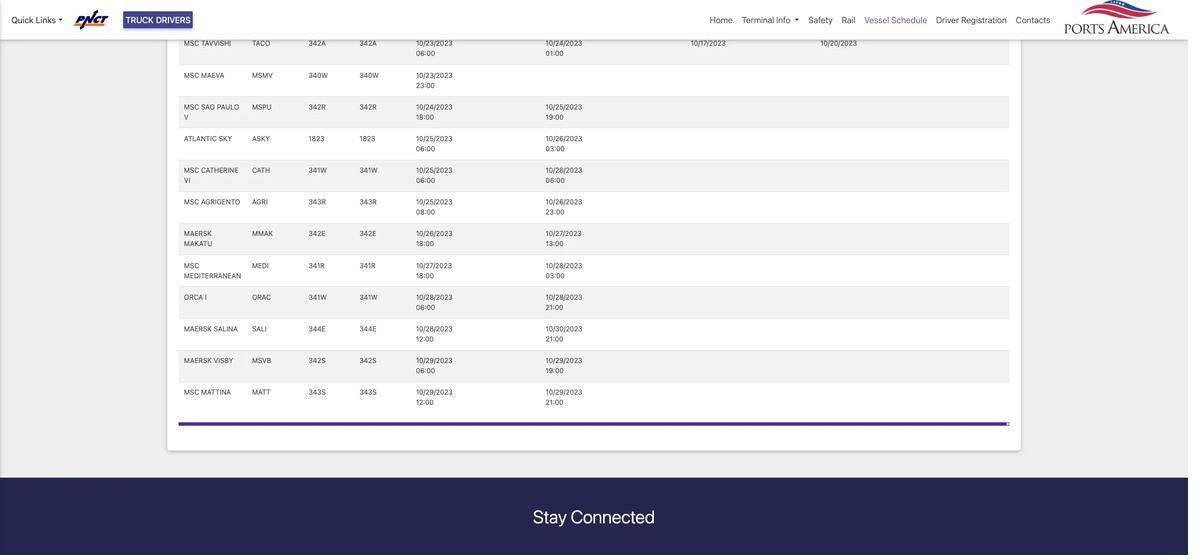 Task type: describe. For each thing, give the bounding box(es) containing it.
msvb
[[252, 357, 271, 365]]

06:00 for 10/28/2023 21:00
[[416, 303, 435, 312]]

truck
[[126, 15, 154, 25]]

10/28/2023 06:00
[[416, 293, 453, 312]]

10/24/2023 01:00
[[546, 39, 582, 58]]

1 1823 from the left
[[309, 134, 324, 143]]

terminal info
[[742, 15, 791, 25]]

agri
[[252, 198, 268, 206]]

salina
[[214, 325, 238, 334]]

2 343r from the left
[[359, 198, 377, 206]]

maersk for maersk visby
[[184, 357, 212, 365]]

1 341r from the left
[[309, 262, 325, 270]]

vessel schedule
[[864, 15, 927, 25]]

10/25/2023 06:00 for 1823
[[416, 134, 453, 153]]

10/29/2023 06:00
[[416, 357, 453, 375]]

taco
[[252, 39, 270, 48]]

10/29/2023 21:00
[[546, 389, 582, 407]]

orca i
[[184, 293, 207, 302]]

msmv
[[252, 71, 273, 79]]

registration
[[961, 15, 1007, 25]]

stay connected
[[533, 507, 655, 528]]

driver
[[936, 15, 959, 25]]

msc for msc sao paulo v
[[184, 103, 199, 111]]

safety
[[809, 15, 833, 25]]

10/28/2023 for 12:00
[[416, 325, 453, 334]]

10/16/2023
[[691, 7, 727, 16]]

tavvishi
[[201, 39, 231, 48]]

agrigento
[[201, 198, 240, 206]]

orca
[[184, 293, 203, 302]]

i
[[205, 293, 207, 302]]

18:00 for 10/26/2023 18:00
[[416, 240, 434, 248]]

10/25/2023 19:00
[[546, 103, 582, 121]]

links
[[36, 15, 56, 25]]

msc for msc tavvishi
[[184, 39, 199, 48]]

rail link
[[837, 9, 860, 31]]

maersk salina
[[184, 325, 238, 334]]

10/23/2023 23:00
[[416, 71, 453, 90]]

home
[[710, 15, 733, 25]]

1 340w from the left
[[309, 71, 328, 79]]

mattina
[[201, 389, 231, 397]]

maersk visby
[[184, 357, 233, 365]]

10/29/2023 for 21:00
[[546, 389, 582, 397]]

atlantic sky
[[184, 134, 232, 143]]

schedule
[[891, 15, 927, 25]]

18:00 for 10/24/2023 18:00
[[416, 113, 434, 121]]

10/24/2023 18:00
[[416, 103, 453, 121]]

paulo
[[217, 103, 239, 111]]

atlantic
[[184, 134, 217, 143]]

19:00 for 10/25/2023 19:00
[[546, 113, 564, 121]]

vessel
[[864, 15, 889, 25]]

rail
[[842, 15, 855, 25]]

10/25/2023 for 10/26/2023 03:00
[[416, 134, 453, 143]]

contacts
[[1016, 15, 1051, 25]]

terminal info link
[[737, 9, 804, 31]]

msc agrigento
[[184, 198, 240, 206]]

stay
[[533, 507, 567, 528]]

vessel schedule link
[[860, 9, 932, 31]]

10/26/2023 for 06:00
[[546, 166, 582, 175]]

quick
[[11, 15, 34, 25]]

10/23/2023 for 06:00
[[416, 39, 453, 48]]

driver registration link
[[932, 9, 1012, 31]]

catherine
[[201, 166, 239, 175]]

21:00 for 10/29/2023 21:00
[[546, 399, 564, 407]]

10/25/2023 up the 10/26/2023 03:00
[[546, 103, 582, 111]]

10/17/2023
[[691, 39, 726, 48]]

quick links
[[11, 15, 56, 25]]

msc for msc agrigento
[[184, 198, 199, 206]]

2 343s from the left
[[359, 389, 377, 397]]

makatu
[[184, 240, 212, 248]]

10/28/2023 12:00
[[416, 325, 453, 344]]

10/29/2023 19:00
[[546, 357, 582, 375]]

msc catherine vi
[[184, 166, 239, 185]]

vi
[[184, 176, 190, 185]]

2 344e from the left
[[359, 325, 377, 334]]

msc mediterranean
[[184, 262, 241, 280]]

13:00
[[546, 240, 564, 248]]

10/26/2023 23:00
[[546, 198, 582, 217]]

10/27/2023 for 13:00
[[546, 230, 582, 238]]

msc for msc mediterranean
[[184, 262, 199, 270]]

10/28/2023 for 03:00
[[546, 262, 582, 270]]

1 342r from the left
[[309, 103, 326, 111]]

10/25/2023 06:00 for 341w
[[416, 166, 453, 185]]

sky
[[219, 134, 232, 143]]

msc sao paulo v
[[184, 103, 239, 121]]

10/28/2023 21:00
[[546, 293, 582, 312]]

msc vega
[[184, 7, 219, 16]]

1 342s from the left
[[309, 357, 326, 365]]

23:00 for 10/26/2023 23:00
[[546, 208, 565, 217]]

matt
[[252, 389, 271, 397]]

maeva
[[201, 71, 224, 79]]

quick links link
[[11, 14, 63, 26]]

10/20/2023
[[820, 39, 857, 48]]



Task type: locate. For each thing, give the bounding box(es) containing it.
3 18:00 from the top
[[416, 272, 434, 280]]

10/25/2023 for 10/26/2023 06:00
[[416, 166, 453, 175]]

10/23/2023 up 10/23/2023 23:00
[[416, 39, 453, 48]]

1 vertical spatial 10/24/2023
[[416, 103, 453, 111]]

2 12:00 from the top
[[416, 399, 434, 407]]

12:00 down 10/29/2023 06:00
[[416, 399, 434, 407]]

10/25/2023 up '08:00'
[[416, 198, 453, 206]]

10/29/2023 down 10/29/2023 06:00
[[416, 389, 453, 397]]

msc tavvishi
[[184, 39, 231, 48]]

19:00 inside 10/29/2023 19:00
[[546, 367, 564, 375]]

maersk
[[184, 230, 212, 238], [184, 325, 212, 334], [184, 357, 212, 365]]

msc up "v"
[[184, 103, 199, 111]]

1823
[[309, 134, 324, 143], [359, 134, 375, 143]]

msc left vega at the left
[[184, 7, 199, 16]]

2 1823 from the left
[[359, 134, 375, 143]]

10/26/2023 down the 10/25/2023 19:00
[[546, 134, 582, 143]]

23:00 for 10/23/2023 23:00
[[416, 81, 435, 90]]

10/24/2023
[[546, 39, 582, 48], [416, 103, 453, 111]]

10/23/2023 06:00
[[416, 39, 453, 58]]

340w
[[309, 71, 328, 79], [359, 71, 379, 79]]

06:00 inside 10/23/2023 06:00
[[416, 49, 435, 58]]

10/24/2023 for 18:00
[[416, 103, 453, 111]]

10/25/2023 down 10/24/2023 18:00
[[416, 134, 453, 143]]

msc inside msc mediterranean
[[184, 262, 199, 270]]

1 vertical spatial 10/27/2023
[[416, 262, 452, 270]]

19:00 up the 10/26/2023 03:00
[[546, 113, 564, 121]]

12:00
[[416, 335, 434, 344], [416, 399, 434, 407]]

1 horizontal spatial 343s
[[359, 389, 377, 397]]

12:00 up 10/29/2023 06:00
[[416, 335, 434, 344]]

6 msc from the top
[[184, 198, 199, 206]]

0 vertical spatial 21:00
[[546, 303, 564, 312]]

10/26/2023 down '08:00'
[[416, 230, 453, 238]]

visby
[[214, 357, 233, 365]]

msc left mattina
[[184, 389, 199, 397]]

1 vertical spatial 23:00
[[546, 208, 565, 217]]

3 maersk from the top
[[184, 357, 212, 365]]

2 340w from the left
[[359, 71, 379, 79]]

12:00 inside 10/29/2023 12:00
[[416, 399, 434, 407]]

1 horizontal spatial 342a
[[359, 39, 377, 48]]

1 horizontal spatial 344e
[[359, 325, 377, 334]]

orac
[[252, 293, 271, 302]]

10/30/2023
[[546, 325, 583, 334]]

info
[[776, 15, 791, 25]]

0 horizontal spatial 23:00
[[416, 81, 435, 90]]

10/27/2023 13:00
[[546, 230, 582, 248]]

1 horizontal spatial 342r
[[359, 103, 377, 111]]

0 vertical spatial 12:00
[[416, 335, 434, 344]]

06:00 inside 10/26/2023 06:00
[[546, 176, 565, 185]]

10/28/2023 down the 13:00 in the top of the page
[[546, 262, 582, 270]]

msc left tavvishi
[[184, 39, 199, 48]]

0 vertical spatial 03:00
[[546, 145, 565, 153]]

10/29/2023 for 19:00
[[546, 357, 582, 365]]

1 horizontal spatial 341r
[[359, 262, 376, 270]]

12:00 for 10/29/2023 12:00
[[416, 399, 434, 407]]

1 horizontal spatial 343r
[[359, 198, 377, 206]]

1 horizontal spatial 340w
[[359, 71, 379, 79]]

06:00 up 10/25/2023 08:00
[[416, 176, 435, 185]]

10/29/2023 down 10/30/2023 21:00 in the bottom of the page
[[546, 357, 582, 365]]

0 horizontal spatial 1823
[[309, 134, 324, 143]]

msc up vi
[[184, 166, 199, 175]]

1 msc from the top
[[184, 7, 199, 16]]

msc mattina
[[184, 389, 231, 397]]

21:00 up 10/30/2023
[[546, 303, 564, 312]]

8 msc from the top
[[184, 389, 199, 397]]

06:00 inside 10/29/2023 06:00
[[416, 367, 435, 375]]

0 vertical spatial 10/24/2023
[[546, 39, 582, 48]]

08:00
[[416, 208, 435, 217]]

10/28/2023
[[546, 262, 582, 270], [416, 293, 453, 302], [546, 293, 582, 302], [416, 325, 453, 334]]

06:00 inside 10/28/2023 06:00
[[416, 303, 435, 312]]

10/23/2023 for 23:00
[[416, 71, 453, 79]]

2 342e from the left
[[359, 230, 376, 238]]

18:00 up 10/27/2023 18:00
[[416, 240, 434, 248]]

1 horizontal spatial 10/27/2023
[[546, 230, 582, 238]]

1 horizontal spatial 10/24/2023
[[546, 39, 582, 48]]

drivers
[[156, 15, 191, 25]]

23:00
[[416, 81, 435, 90], [546, 208, 565, 217]]

10/28/2023 for 06:00
[[416, 293, 453, 302]]

1 horizontal spatial 1823
[[359, 134, 375, 143]]

1 344e from the left
[[309, 325, 326, 334]]

0 vertical spatial 23:00
[[416, 81, 435, 90]]

2 18:00 from the top
[[416, 240, 434, 248]]

0 horizontal spatial 344e
[[309, 325, 326, 334]]

06:00 for 10/26/2023 03:00
[[416, 145, 435, 153]]

10/25/2023 06:00 up 10/25/2023 08:00
[[416, 166, 453, 185]]

msc left maeva
[[184, 71, 199, 79]]

safety link
[[804, 9, 837, 31]]

truck drivers link
[[123, 11, 193, 29]]

0 horizontal spatial 10/24/2023
[[416, 103, 453, 111]]

10/27/2023
[[546, 230, 582, 238], [416, 262, 452, 270]]

10/25/2023 08:00
[[416, 198, 453, 217]]

0 horizontal spatial 342r
[[309, 103, 326, 111]]

1 343s from the left
[[309, 389, 326, 397]]

06:00 up 10/23/2023 23:00
[[416, 49, 435, 58]]

home link
[[705, 9, 737, 31]]

1 10/25/2023 06:00 from the top
[[416, 134, 453, 153]]

1 horizontal spatial 342e
[[359, 230, 376, 238]]

msc for msc maeva
[[184, 71, 199, 79]]

2 vertical spatial 21:00
[[546, 399, 564, 407]]

21:00 for 10/28/2023 21:00
[[546, 303, 564, 312]]

19:00 for 10/29/2023 19:00
[[546, 367, 564, 375]]

18:00 inside 10/27/2023 18:00
[[416, 272, 434, 280]]

341w
[[309, 166, 327, 175], [359, 166, 378, 175], [309, 293, 327, 302], [359, 293, 378, 302]]

10/25/2023 06:00 down 10/24/2023 18:00
[[416, 134, 453, 153]]

asky
[[252, 134, 270, 143]]

21:00 down 10/30/2023
[[546, 335, 564, 344]]

10/30/2023 21:00
[[546, 325, 583, 344]]

1 342e from the left
[[309, 230, 325, 238]]

0 horizontal spatial 10/27/2023
[[416, 262, 452, 270]]

2 342a from the left
[[359, 39, 377, 48]]

10/24/2023 up 01:00
[[546, 39, 582, 48]]

21:00 inside 10/30/2023 21:00
[[546, 335, 564, 344]]

1 vertical spatial 03:00
[[546, 272, 565, 280]]

10/29/2023 for 06:00
[[416, 357, 453, 365]]

0 vertical spatial maersk
[[184, 230, 212, 238]]

12:00 inside 10/28/2023 12:00
[[416, 335, 434, 344]]

18:00
[[416, 113, 434, 121], [416, 240, 434, 248], [416, 272, 434, 280]]

maersk makatu
[[184, 230, 212, 248]]

maersk up makatu on the left top of the page
[[184, 230, 212, 238]]

10/26/2023 for 03:00
[[546, 134, 582, 143]]

msc down vi
[[184, 198, 199, 206]]

21:00 for 10/30/2023 21:00
[[546, 335, 564, 344]]

03:00 for 10/26/2023 03:00
[[546, 145, 565, 153]]

10/26/2023 06:00
[[546, 166, 582, 185]]

18:00 inside 10/24/2023 18:00
[[416, 113, 434, 121]]

maersk for maersk makatu
[[184, 230, 212, 238]]

19:00 inside the 10/25/2023 19:00
[[546, 113, 564, 121]]

03:00 up 10/28/2023 21:00
[[546, 272, 565, 280]]

2 342r from the left
[[359, 103, 377, 111]]

4 msc from the top
[[184, 103, 199, 111]]

19:00 up 10/29/2023 21:00
[[546, 367, 564, 375]]

06:00 for 10/26/2023 06:00
[[416, 176, 435, 185]]

0 vertical spatial 10/25/2023 06:00
[[416, 134, 453, 153]]

0 horizontal spatial 343s
[[309, 389, 326, 397]]

msc inside msc sao paulo v
[[184, 103, 199, 111]]

10/26/2023 for 18:00
[[416, 230, 453, 238]]

10/27/2023 up the 13:00 in the top of the page
[[546, 230, 582, 238]]

1 12:00 from the top
[[416, 335, 434, 344]]

10/24/2023 for 01:00
[[546, 39, 582, 48]]

1 19:00 from the top
[[546, 113, 564, 121]]

06:00 for 10/24/2023 01:00
[[416, 49, 435, 58]]

342a
[[309, 39, 326, 48], [359, 39, 377, 48]]

03:00 inside the 10/26/2023 03:00
[[546, 145, 565, 153]]

03:00 inside 10/28/2023 03:00
[[546, 272, 565, 280]]

truck drivers
[[126, 15, 191, 25]]

0 vertical spatial 19:00
[[546, 113, 564, 121]]

12:00 for 10/28/2023 12:00
[[416, 335, 434, 344]]

1 horizontal spatial 342s
[[359, 357, 377, 365]]

vega
[[201, 7, 219, 16]]

21:00 inside 10/28/2023 21:00
[[546, 303, 564, 312]]

06:00 up 10/29/2023 12:00
[[416, 367, 435, 375]]

03:00 for 10/28/2023 03:00
[[546, 272, 565, 280]]

10/25/2023
[[546, 103, 582, 111], [416, 134, 453, 143], [416, 166, 453, 175], [416, 198, 453, 206]]

0 horizontal spatial 342e
[[309, 230, 325, 238]]

contacts link
[[1012, 9, 1055, 31]]

2 10/23/2023 from the top
[[416, 71, 453, 79]]

1 vertical spatial 21:00
[[546, 335, 564, 344]]

2 vertical spatial 18:00
[[416, 272, 434, 280]]

06:00 for 10/29/2023 19:00
[[416, 367, 435, 375]]

0 horizontal spatial 342s
[[309, 357, 326, 365]]

23:00 up 10/24/2023 18:00
[[416, 81, 435, 90]]

msc for msc catherine vi
[[184, 166, 199, 175]]

0 horizontal spatial 343r
[[309, 198, 326, 206]]

10/26/2023 03:00
[[546, 134, 582, 153]]

23:00 inside 10/26/2023 23:00
[[546, 208, 565, 217]]

343r
[[309, 198, 326, 206], [359, 198, 377, 206]]

18:00 for 10/27/2023 18:00
[[416, 272, 434, 280]]

mmak
[[252, 230, 273, 238]]

342r
[[309, 103, 326, 111], [359, 103, 377, 111]]

06:00 up 10/26/2023 23:00
[[546, 176, 565, 185]]

connected
[[571, 507, 655, 528]]

sao
[[201, 103, 215, 111]]

23:00 inside 10/23/2023 23:00
[[416, 81, 435, 90]]

10/28/2023 down 10/28/2023 03:00
[[546, 293, 582, 302]]

maersk left salina
[[184, 325, 212, 334]]

10/26/2023 down the 10/26/2023 03:00
[[546, 166, 582, 175]]

1 horizontal spatial 23:00
[[546, 208, 565, 217]]

0 horizontal spatial 341r
[[309, 262, 325, 270]]

1 10/23/2023 from the top
[[416, 39, 453, 48]]

0 vertical spatial 18:00
[[416, 113, 434, 121]]

1 vertical spatial maersk
[[184, 325, 212, 334]]

1 03:00 from the top
[[546, 145, 565, 153]]

1 343r from the left
[[309, 198, 326, 206]]

10/19/2023
[[820, 7, 856, 16]]

344e
[[309, 325, 326, 334], [359, 325, 377, 334]]

cath
[[252, 166, 270, 175]]

21:00 inside 10/29/2023 21:00
[[546, 399, 564, 407]]

03:00 up 10/26/2023 06:00
[[546, 145, 565, 153]]

msc for msc vega
[[184, 7, 199, 16]]

maersk left visby
[[184, 357, 212, 365]]

10/26/2023 down 10/26/2023 06:00
[[546, 198, 582, 206]]

1 vertical spatial 19:00
[[546, 367, 564, 375]]

sali
[[252, 325, 267, 334]]

v
[[184, 113, 189, 121]]

10/23/2023 down 10/23/2023 06:00
[[416, 71, 453, 79]]

1 vertical spatial 18:00
[[416, 240, 434, 248]]

5 msc from the top
[[184, 166, 199, 175]]

terminal
[[742, 15, 774, 25]]

10/29/2023 for 12:00
[[416, 389, 453, 397]]

10/28/2023 down 10/28/2023 06:00 at the bottom of the page
[[416, 325, 453, 334]]

2 341r from the left
[[359, 262, 376, 270]]

3 21:00 from the top
[[546, 399, 564, 407]]

10/28/2023 down 10/27/2023 18:00
[[416, 293, 453, 302]]

msc down makatu on the left top of the page
[[184, 262, 199, 270]]

23:00 up 10/27/2023 13:00
[[546, 208, 565, 217]]

06:00 down 10/24/2023 18:00
[[416, 145, 435, 153]]

0 vertical spatial 10/27/2023
[[546, 230, 582, 238]]

341r
[[309, 262, 325, 270], [359, 262, 376, 270]]

10/26/2023 for 23:00
[[546, 198, 582, 206]]

mediterranean
[[184, 272, 241, 280]]

2 19:00 from the top
[[546, 367, 564, 375]]

10/28/2023 03:00
[[546, 262, 582, 280]]

msc
[[184, 7, 199, 16], [184, 39, 199, 48], [184, 71, 199, 79], [184, 103, 199, 111], [184, 166, 199, 175], [184, 198, 199, 206], [184, 262, 199, 270], [184, 389, 199, 397]]

10/24/2023 down 10/23/2023 23:00
[[416, 103, 453, 111]]

10/25/2023 for 10/26/2023 23:00
[[416, 198, 453, 206]]

2 342s from the left
[[359, 357, 377, 365]]

7 msc from the top
[[184, 262, 199, 270]]

medi
[[252, 262, 269, 270]]

2 03:00 from the top
[[546, 272, 565, 280]]

10/29/2023 down 10/28/2023 12:00
[[416, 357, 453, 365]]

msc for msc mattina
[[184, 389, 199, 397]]

10/27/2023 down 10/26/2023 18:00
[[416, 262, 452, 270]]

10/25/2023 up 10/25/2023 08:00
[[416, 166, 453, 175]]

21:00 down 10/29/2023 19:00
[[546, 399, 564, 407]]

msc maeva
[[184, 71, 224, 79]]

10/29/2023 12:00
[[416, 389, 453, 407]]

2 vertical spatial maersk
[[184, 357, 212, 365]]

10/27/2023 18:00
[[416, 262, 452, 280]]

3 msc from the top
[[184, 71, 199, 79]]

1 vertical spatial 12:00
[[416, 399, 434, 407]]

maersk for maersk salina
[[184, 325, 212, 334]]

2 10/25/2023 06:00 from the top
[[416, 166, 453, 185]]

0 horizontal spatial 342a
[[309, 39, 326, 48]]

msc inside msc catherine vi
[[184, 166, 199, 175]]

1 vertical spatial 10/23/2023
[[416, 71, 453, 79]]

18:00 up 10/28/2023 06:00 at the bottom of the page
[[416, 272, 434, 280]]

10/28/2023 for 21:00
[[546, 293, 582, 302]]

342s
[[309, 357, 326, 365], [359, 357, 377, 365]]

06:00 up 10/28/2023 12:00
[[416, 303, 435, 312]]

driver registration
[[936, 15, 1007, 25]]

18:00 down 10/23/2023 23:00
[[416, 113, 434, 121]]

18:00 inside 10/26/2023 18:00
[[416, 240, 434, 248]]

1 maersk from the top
[[184, 230, 212, 238]]

10/27/2023 for 18:00
[[416, 262, 452, 270]]

1 21:00 from the top
[[546, 303, 564, 312]]

2 msc from the top
[[184, 39, 199, 48]]

0 horizontal spatial 340w
[[309, 71, 328, 79]]

2 21:00 from the top
[[546, 335, 564, 344]]

10/29/2023 down 10/29/2023 19:00
[[546, 389, 582, 397]]

1 342a from the left
[[309, 39, 326, 48]]

1 vertical spatial 10/25/2023 06:00
[[416, 166, 453, 185]]

0 vertical spatial 10/23/2023
[[416, 39, 453, 48]]

2 maersk from the top
[[184, 325, 212, 334]]

1 18:00 from the top
[[416, 113, 434, 121]]

mspu
[[252, 103, 272, 111]]

maersk inside maersk makatu
[[184, 230, 212, 238]]

01:00
[[546, 49, 564, 58]]



Task type: vqa. For each thing, say whether or not it's contained in the screenshot.
1st 10/25/2023 06:00 from the top of the page
yes



